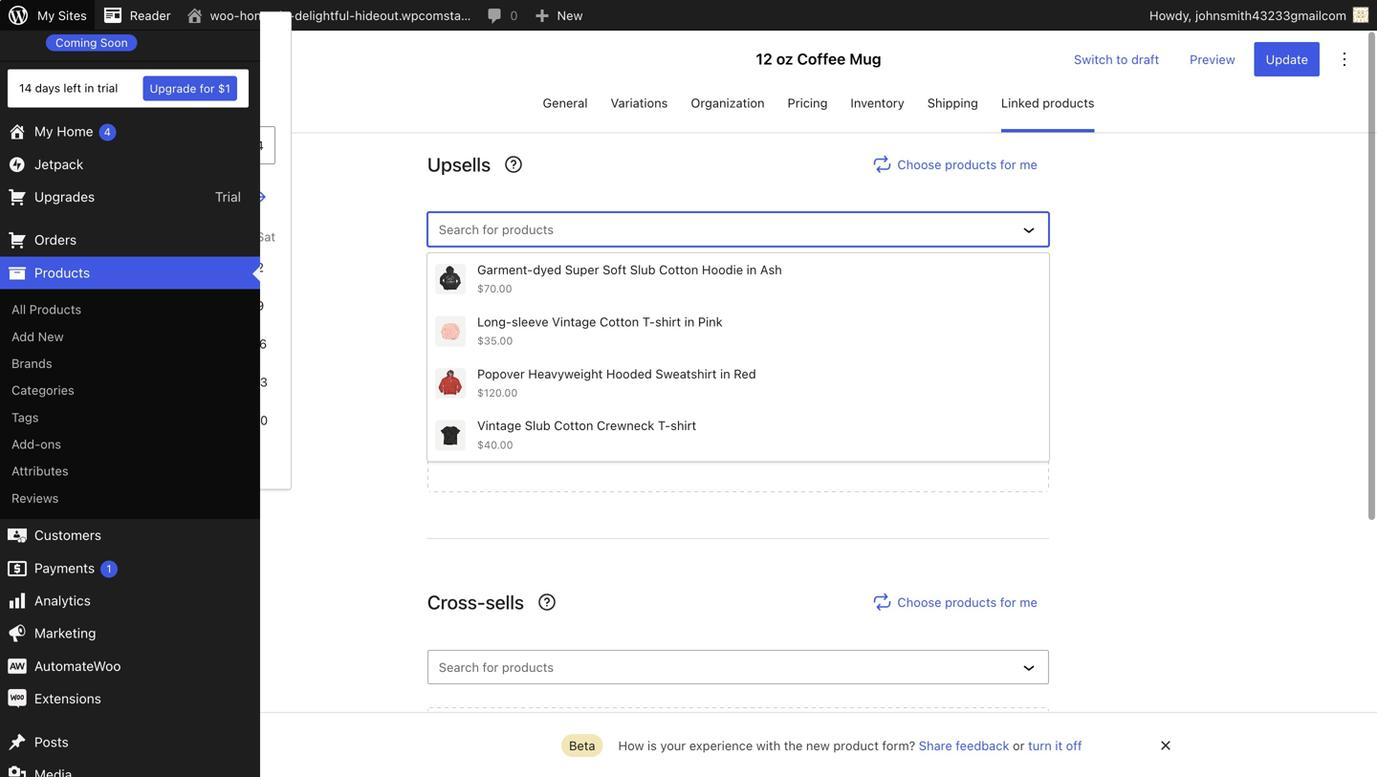 Task type: locate. For each thing, give the bounding box(es) containing it.
None field
[[436, 220, 1010, 240], [436, 658, 1010, 678], [436, 220, 1010, 240], [436, 658, 1010, 678]]

better
[[844, 429, 879, 443]]

reader link
[[95, 0, 179, 31]]

0
[[510, 8, 518, 22]]

1 vertical spatial for
[[1001, 157, 1017, 172]]

t- inside vintage slub cotton crewneck t-shirt $40.00
[[658, 419, 671, 433]]

0 vertical spatial block: linked product list document
[[427, 212, 1049, 493]]

9 button
[[245, 290, 276, 321]]

2 search for products field from the top
[[437, 660, 1009, 676]]

are right that
[[715, 429, 733, 443]]

all
[[11, 302, 26, 317]]

cotton up more
[[554, 419, 594, 433]]

jetpack
[[34, 156, 83, 172]]

honestly- inside woo-honestly-delightful-hideout.wpcomstaging.com coming soon
[[74, 14, 125, 27]]

Search for products field
[[437, 221, 1009, 238], [437, 660, 1009, 676]]

1 search for products field from the top
[[437, 221, 1009, 238]]

2 block: product section document from the top
[[427, 585, 1049, 778]]

0 horizontal spatial or
[[828, 429, 840, 443]]

general
[[543, 96, 588, 110]]

shirt for crewneck
[[671, 419, 697, 433]]

tab list
[[260, 88, 1378, 132]]

1 horizontal spatial slub
[[630, 263, 656, 277]]

organization button
[[691, 88, 765, 132]]

14 days left in trial
[[19, 81, 118, 95]]

switch
[[1074, 52, 1113, 66]]

my sites
[[37, 8, 87, 22]]

upsells
[[427, 153, 491, 175], [566, 429, 608, 443]]

extensions link
[[0, 683, 260, 716]]

0 vertical spatial to
[[1117, 52, 1128, 66]]

block: product section document
[[427, 147, 1049, 540], [427, 585, 1049, 778]]

1 vertical spatial t-
[[658, 419, 671, 433]]

in inside popover heavyweight hooded sweatshirt in red $120.00
[[720, 367, 731, 381]]

update button
[[1255, 42, 1320, 77]]

quality
[[882, 429, 921, 443]]

1 vertical spatial block: linked product list document
[[427, 651, 1049, 778]]

0 vertical spatial cotton
[[659, 263, 699, 277]]

0 vertical spatial choose products for me button
[[863, 147, 1049, 182]]

0 horizontal spatial vintage
[[477, 419, 522, 433]]

ash
[[760, 263, 782, 277]]

cotton inside garment-dyed super soft slub cotton hoodie in ash $70.00
[[659, 263, 699, 277]]

search for products field up the hoodie
[[437, 221, 1009, 238]]

0 horizontal spatial with
[[725, 446, 749, 460]]

new link
[[526, 0, 591, 31]]

2 choose products for me from the top
[[898, 596, 1038, 610]]

new inside toolbar navigation
[[557, 8, 583, 22]]

2 vertical spatial cotton
[[554, 419, 594, 433]]

or for share
[[1013, 739, 1025, 753]]

2 horizontal spatial cotton
[[659, 263, 699, 277]]

or right quality
[[924, 429, 936, 443]]

categories link
[[0, 377, 260, 404]]

automatewoo
[[34, 659, 121, 674]]

my left home
[[34, 123, 53, 139]]

hideout.wpcomsta…
[[355, 8, 471, 22]]

to left "boost"
[[834, 446, 845, 460]]

cotton inside vintage slub cotton crewneck t-shirt $40.00
[[554, 419, 594, 433]]

0 horizontal spatial are
[[612, 429, 630, 443]]

toolbar navigation
[[0, 0, 1378, 34]]

0 vertical spatial vintage
[[552, 315, 596, 329]]

off
[[1066, 739, 1083, 753]]

choose for cross-sells
[[898, 596, 942, 610]]

update
[[1266, 52, 1309, 66]]

1 horizontal spatial view helper text image
[[536, 591, 559, 614]]

1 vertical spatial view helper text image
[[536, 591, 559, 614]]

0 vertical spatial products
[[34, 265, 90, 281]]

that
[[689, 429, 712, 443]]

1 vertical spatial search for products field
[[437, 660, 1009, 676]]

upgrade
[[150, 82, 196, 95]]

for for upsells
[[1001, 157, 1017, 172]]

2 block: linked product list document from the top
[[427, 651, 1049, 778]]

my sites link
[[0, 0, 95, 31]]

1 vertical spatial choose
[[898, 596, 942, 610]]

0 horizontal spatial delightful-
[[125, 14, 181, 27]]

1 vertical spatial block: product section document
[[427, 585, 1049, 778]]

my for home
[[34, 123, 53, 139]]

shirt
[[655, 315, 681, 329], [671, 419, 697, 433]]

to inside button
[[1117, 52, 1128, 66]]

in left pink
[[685, 315, 695, 329]]

t-
[[643, 315, 655, 329], [658, 419, 671, 433]]

ons
[[40, 437, 61, 452]]

$40.00
[[477, 439, 513, 451]]

1 vertical spatial cotton
[[600, 315, 639, 329]]

choose
[[898, 157, 942, 172], [898, 596, 942, 610]]

1 choose from the top
[[898, 157, 942, 172]]

0 horizontal spatial honestly-
[[74, 14, 125, 27]]

upsells inside tip: upsells are products that are extra profitable or better quality or more expensive. experiment with combinations to boost sales.
[[566, 429, 608, 443]]

products link
[[0, 257, 260, 289]]

block: linked product list document for cross-sells
[[427, 651, 1049, 778]]

2 horizontal spatial or
[[1013, 739, 1025, 753]]

1 choose products for me button from the top
[[863, 147, 1049, 182]]

view helper text image
[[502, 153, 525, 176], [536, 591, 559, 614]]

soon
[[100, 36, 128, 49]]

in right left at the left top
[[85, 81, 94, 95]]

2 choose products for me button from the top
[[863, 585, 1049, 620]]

search for products field for upsells
[[437, 221, 1009, 238]]

tip: upsells are products that are extra profitable or better quality or more expensive. experiment with combinations to boost sales. group
[[427, 270, 1049, 493]]

long-
[[477, 315, 512, 329]]

1 horizontal spatial honestly-
[[240, 8, 295, 22]]

or left better
[[828, 429, 840, 443]]

12 oz coffee mug
[[756, 50, 882, 68]]

how
[[619, 739, 644, 753]]

0 vertical spatial slub
[[630, 263, 656, 277]]

delightful- inside woo-honestly-delightful-hideout.wpcomstaging.com coming soon
[[125, 14, 181, 27]]

shirt inside long-sleeve vintage cotton t-shirt in pink $35.00
[[655, 315, 681, 329]]

or for better
[[924, 429, 936, 443]]

0 vertical spatial choose products for me
[[898, 157, 1038, 172]]

honestly- for woo-honestly-delightful-hideout.wpcomstaging.com coming soon
[[74, 14, 125, 27]]

block: linked product list document
[[427, 212, 1049, 493], [427, 651, 1049, 778]]

garment-dyed super soft slub cotton hoodie in ash $70.00
[[477, 263, 782, 295]]

me for upsells
[[1020, 157, 1038, 172]]

2 me from the top
[[1020, 596, 1038, 610]]

all products
[[11, 302, 81, 317]]

products inside tip: upsells are products that are extra profitable or better quality or more expensive. experiment with combinations to boost sales.
[[634, 429, 685, 443]]

1 vertical spatial new
[[38, 329, 64, 344]]

my left sites
[[37, 8, 55, 22]]

upgrade for $1 button
[[143, 76, 237, 101]]

in left red
[[720, 367, 731, 381]]

1 vertical spatial upsells
[[566, 429, 608, 443]]

delightful- inside toolbar navigation
[[295, 8, 355, 22]]

choose products for me button for cross-sells
[[863, 585, 1049, 620]]

posts
[[34, 735, 69, 750]]

turn it off button
[[1029, 739, 1083, 753]]

trial
[[97, 81, 118, 95]]

oz
[[777, 50, 794, 68]]

0 vertical spatial choose
[[898, 157, 942, 172]]

products inside "button"
[[1043, 96, 1095, 110]]

to left draft
[[1117, 52, 1128, 66]]

reviews
[[11, 491, 59, 506]]

to inside tip: upsells are products that are extra profitable or better quality or more expensive. experiment with combinations to boost sales.
[[834, 446, 845, 460]]

1 horizontal spatial to
[[1117, 52, 1128, 66]]

0 horizontal spatial view helper text image
[[502, 153, 525, 176]]

1 horizontal spatial with
[[757, 739, 781, 753]]

more
[[558, 446, 588, 460]]

0 vertical spatial upsells
[[427, 153, 491, 175]]

0 vertical spatial search for products field
[[437, 221, 1009, 238]]

me
[[1020, 157, 1038, 172], [1020, 596, 1038, 610]]

t- up experiment
[[658, 419, 671, 433]]

2 vertical spatial for
[[1001, 596, 1017, 610]]

1 horizontal spatial t-
[[658, 419, 671, 433]]

block: linked product list document containing tip: upsells are products that are extra profitable or better quality or more expensive. experiment with combinations to boost sales.
[[427, 212, 1049, 493]]

1 horizontal spatial new
[[557, 8, 583, 22]]

t- down garment-dyed super soft slub cotton hoodie in ash $70.00
[[643, 315, 655, 329]]

vintage up $40.00
[[477, 419, 522, 433]]

1 vertical spatial products
[[29, 302, 81, 317]]

0 horizontal spatial t-
[[643, 315, 655, 329]]

1 horizontal spatial cotton
[[600, 315, 639, 329]]

new right 0
[[557, 8, 583, 22]]

coffee
[[797, 50, 846, 68]]

in left ash
[[747, 263, 757, 277]]

0 vertical spatial new
[[557, 8, 583, 22]]

14
[[19, 81, 32, 95]]

woo- inside toolbar navigation
[[210, 8, 240, 22]]

products up add new at the left top of page
[[29, 302, 81, 317]]

delightful- for hideout.wpcomsta…
[[295, 8, 355, 22]]

0 horizontal spatial slub
[[525, 419, 551, 433]]

16 button
[[245, 329, 276, 359]]

0 vertical spatial me
[[1020, 157, 1038, 172]]

posts link
[[0, 726, 260, 759]]

my for sites
[[37, 8, 55, 22]]

cotton down garment-dyed super soft slub cotton hoodie in ash $70.00
[[600, 315, 639, 329]]

1 vertical spatial my
[[34, 123, 53, 139]]

hideout.wpcomstaging.com
[[181, 14, 330, 27]]

inventory button
[[851, 88, 905, 132]]

30 button
[[245, 405, 276, 436]]

view helper text image for upsells
[[502, 153, 525, 176]]

product editor top bar. region
[[260, 31, 1378, 132]]

view next month image
[[247, 185, 270, 208]]

2 choose from the top
[[898, 596, 942, 610]]

0 horizontal spatial to
[[834, 446, 845, 460]]

0 horizontal spatial woo-
[[46, 14, 74, 27]]

block: linked product list document for upsells
[[427, 212, 1049, 493]]

1 vertical spatial me
[[1020, 596, 1038, 610]]

list box
[[428, 254, 1049, 462]]

analytics
[[34, 593, 91, 609]]

0 vertical spatial my
[[37, 8, 55, 22]]

vintage right sleeve at left
[[552, 315, 596, 329]]

shipping button
[[928, 88, 979, 132]]

with down extra
[[725, 446, 749, 460]]

1 vertical spatial slub
[[525, 419, 551, 433]]

1 horizontal spatial or
[[924, 429, 936, 443]]

shirt left pink
[[655, 315, 681, 329]]

1 horizontal spatial woo-
[[210, 8, 240, 22]]

0 horizontal spatial new
[[38, 329, 64, 344]]

tip: upsells are products that are extra profitable or better quality or more expensive. experiment with combinations to boost sales.
[[540, 429, 936, 460]]

honestly-
[[240, 8, 295, 22], [74, 14, 125, 27]]

t- for crewneck
[[658, 419, 671, 433]]

new down all products at the left top of the page
[[38, 329, 64, 344]]

customers
[[34, 528, 101, 543]]

t- inside long-sleeve vintage cotton t-shirt in pink $35.00
[[643, 315, 655, 329]]

23 button
[[245, 367, 276, 397]]

0 vertical spatial view helper text image
[[502, 153, 525, 176]]

woo- up coming
[[46, 14, 74, 27]]

woo- inside woo-honestly-delightful-hideout.wpcomstaging.com coming soon
[[46, 14, 74, 27]]

sat
[[256, 229, 276, 244]]

2 9
[[256, 260, 264, 313]]

1 horizontal spatial delightful-
[[295, 8, 355, 22]]

0 vertical spatial shirt
[[655, 315, 681, 329]]

slub inside garment-dyed super soft slub cotton hoodie in ash $70.00
[[630, 263, 656, 277]]

1 horizontal spatial vintage
[[552, 315, 596, 329]]

in inside garment-dyed super soft slub cotton hoodie in ash $70.00
[[747, 263, 757, 277]]

choose for upsells
[[898, 157, 942, 172]]

honestly- inside toolbar navigation
[[240, 8, 295, 22]]

orders link
[[0, 224, 260, 257]]

1 horizontal spatial upsells
[[566, 429, 608, 443]]

1 vertical spatial shirt
[[671, 419, 697, 433]]

1 vertical spatial choose products for me button
[[863, 585, 1049, 620]]

1 me from the top
[[1020, 157, 1038, 172]]

new
[[806, 739, 830, 753]]

products down orders
[[34, 265, 90, 281]]

1 vertical spatial vintage
[[477, 419, 522, 433]]

0 vertical spatial t-
[[643, 315, 655, 329]]

0 vertical spatial block: product section document
[[427, 147, 1049, 540]]

combinations
[[753, 446, 830, 460]]

delightful-
[[295, 8, 355, 22], [125, 14, 181, 27]]

dyed
[[533, 263, 562, 277]]

products
[[1043, 96, 1095, 110], [945, 157, 997, 172], [634, 429, 685, 443], [945, 596, 997, 610]]

block: product section document containing cross-sells
[[427, 585, 1049, 778]]

payments
[[34, 560, 95, 576]]

marketing
[[34, 626, 96, 642]]

experiment
[[656, 446, 721, 460]]

shirt inside vintage slub cotton crewneck t-shirt $40.00
[[671, 419, 697, 433]]

woo- for woo-honestly-delightful-hideout.wpcomstaging.com coming soon
[[46, 14, 74, 27]]

woo- up the $1
[[210, 8, 240, 22]]

1 vertical spatial choose products for me
[[898, 596, 1038, 610]]

0 vertical spatial for
[[200, 82, 215, 95]]

cotton inside long-sleeve vintage cotton t-shirt in pink $35.00
[[600, 315, 639, 329]]

my inside toolbar navigation
[[37, 8, 55, 22]]

0 horizontal spatial cotton
[[554, 419, 594, 433]]

1 choose products for me from the top
[[898, 157, 1038, 172]]

long-sleeve vintage cotton t-shirt in pink option
[[428, 306, 1049, 358]]

search for products field up experience
[[437, 660, 1009, 676]]

share feedback button
[[919, 739, 1010, 753]]

with
[[725, 446, 749, 460], [757, 739, 781, 753]]

1 block: product section document from the top
[[427, 147, 1049, 540]]

draft
[[1132, 52, 1160, 66]]

cotton
[[659, 263, 699, 277], [600, 315, 639, 329], [554, 419, 594, 433]]

1 horizontal spatial are
[[715, 429, 733, 443]]

in inside long-sleeve vintage cotton t-shirt in pink $35.00
[[685, 315, 695, 329]]

1 are from the left
[[612, 429, 630, 443]]

1 vertical spatial to
[[834, 446, 845, 460]]

add-ons
[[11, 437, 61, 452]]

slub
[[630, 263, 656, 277], [525, 419, 551, 433]]

shirt up experiment
[[671, 419, 697, 433]]

are up expensive.
[[612, 429, 630, 443]]

add new link
[[0, 323, 260, 350]]

0 vertical spatial with
[[725, 446, 749, 460]]

1 block: linked product list document from the top
[[427, 212, 1049, 493]]

cotton left the hoodie
[[659, 263, 699, 277]]

for for cross-sells
[[1001, 596, 1017, 610]]

with left the
[[757, 739, 781, 753]]

or left turn
[[1013, 739, 1025, 753]]

23
[[253, 375, 268, 389]]



Task type: vqa. For each thing, say whether or not it's contained in the screenshot.


Task type: describe. For each thing, give the bounding box(es) containing it.
hide this message image
[[1155, 735, 1178, 758]]

preview link
[[1179, 42, 1247, 77]]

preview
[[1190, 52, 1236, 66]]

for inside button
[[200, 82, 215, 95]]

expensive.
[[591, 446, 653, 460]]

choose products for me for cross-sells
[[898, 596, 1038, 610]]

turn
[[1029, 739, 1052, 753]]

calendar application
[[15, 180, 276, 474]]

dismiss image
[[1011, 723, 1034, 746]]

variations
[[611, 96, 668, 110]]

vintage inside long-sleeve vintage cotton t-shirt in pink $35.00
[[552, 315, 596, 329]]

add new
[[11, 329, 64, 344]]

tab list containing general
[[260, 88, 1378, 132]]

home
[[57, 123, 93, 139]]

add-
[[11, 437, 40, 452]]

jetpack link
[[0, 148, 260, 181]]

payments 1
[[34, 560, 111, 576]]

vintage slub cotton crewneck t-shirt $40.00
[[477, 419, 697, 451]]

is
[[648, 739, 657, 753]]

orders
[[34, 232, 77, 248]]

woo-honestly-delightful-hideout.wpcomsta…
[[210, 8, 471, 22]]

left
[[64, 81, 81, 95]]

2 are from the left
[[715, 429, 733, 443]]

search for products field for cross-sells
[[437, 660, 1009, 676]]

switch to draft
[[1074, 52, 1160, 66]]

the
[[784, 739, 803, 753]]

it
[[1056, 739, 1063, 753]]

upgrade for $1
[[150, 82, 231, 95]]

soft
[[603, 263, 627, 277]]

t- for cotton
[[643, 315, 655, 329]]

categories
[[11, 383, 74, 398]]

trial
[[215, 189, 241, 205]]

slub inside vintage slub cotton crewneck t-shirt $40.00
[[525, 419, 551, 433]]

popover
[[477, 367, 525, 381]]

sweatshirt
[[656, 367, 717, 381]]

30
[[252, 413, 268, 428]]

add-ons link
[[0, 431, 260, 458]]

0 horizontal spatial upsells
[[427, 153, 491, 175]]

cross-
[[427, 591, 486, 614]]

beta
[[569, 739, 596, 753]]

crewneck
[[597, 419, 655, 433]]

variations button
[[611, 88, 668, 132]]

brands link
[[0, 350, 260, 377]]

block: product section document containing upsells
[[427, 147, 1049, 540]]

linked
[[1002, 96, 1040, 110]]

$120.00
[[477, 387, 518, 399]]

coming
[[55, 36, 97, 49]]

vintage slub cotton crewneck t-shirt option
[[428, 410, 1049, 462]]

howdy, johnsmith43233gmailcom
[[1150, 8, 1347, 22]]

experience
[[690, 739, 753, 753]]

sales.
[[885, 446, 919, 460]]

popover heavyweight hooded sweatshirt in red option
[[428, 358, 1049, 410]]

woo-honestly-delightful-hideout.wpcomstaging.com coming soon
[[46, 14, 330, 49]]

woo- for woo-honestly-delightful-hideout.wpcomsta…
[[210, 8, 240, 22]]

red
[[734, 367, 756, 381]]

1 vertical spatial with
[[757, 739, 781, 753]]

0 link
[[479, 0, 526, 31]]

me for cross-sells
[[1020, 596, 1038, 610]]

boost
[[849, 446, 882, 460]]

feedback
[[956, 739, 1010, 753]]

$1
[[218, 82, 231, 95]]

choose products for me button for upsells
[[863, 147, 1049, 182]]

heavyweight
[[528, 367, 603, 381]]

your
[[661, 739, 686, 753]]

share
[[919, 739, 953, 753]]

how is your experience with the new product form? share feedback or turn it off
[[619, 739, 1083, 753]]

vintage inside vintage slub cotton crewneck t-shirt $40.00
[[477, 419, 522, 433]]

$35.00
[[477, 335, 513, 347]]

brands
[[11, 356, 52, 371]]

with inside tip: upsells are products that are extra profitable or better quality or more expensive. experiment with combinations to boost sales.
[[725, 446, 749, 460]]

organization
[[691, 96, 765, 110]]

2 button
[[245, 252, 276, 283]]

analytics link
[[0, 585, 260, 618]]

profitable
[[769, 429, 825, 443]]

shirt for cotton
[[655, 315, 681, 329]]

hooded
[[606, 367, 652, 381]]

list box containing garment-dyed super soft slub cotton hoodie in ash
[[428, 254, 1049, 462]]

linked products
[[1002, 96, 1095, 110]]

linked products button
[[1002, 88, 1095, 132]]

honestly- for woo-honestly-delightful-hideout.wpcomsta…
[[240, 8, 295, 22]]

view helper text image for cross-sells
[[536, 591, 559, 614]]

my home 4
[[34, 123, 111, 139]]

inventory
[[851, 96, 905, 110]]

1
[[106, 563, 111, 575]]

garment-dyed super soft slub cotton hoodie in ash option
[[428, 254, 1049, 306]]

2
[[256, 260, 264, 274]]

hoodie
[[702, 263, 743, 277]]

options image
[[1334, 48, 1357, 71]]

delightful- for hideout.wpcomstaging.com
[[125, 14, 181, 27]]

sites
[[58, 8, 87, 22]]

choose products for me for upsells
[[898, 157, 1038, 172]]

$70.00
[[477, 283, 512, 295]]

attributes
[[11, 464, 69, 479]]

4
[[104, 126, 111, 138]]

mug
[[850, 50, 882, 68]]

cross-sells
[[427, 591, 524, 614]]

reviews link
[[0, 485, 260, 512]]

shipping
[[928, 96, 979, 110]]

customers link
[[0, 520, 260, 552]]

tags link
[[0, 404, 260, 431]]



